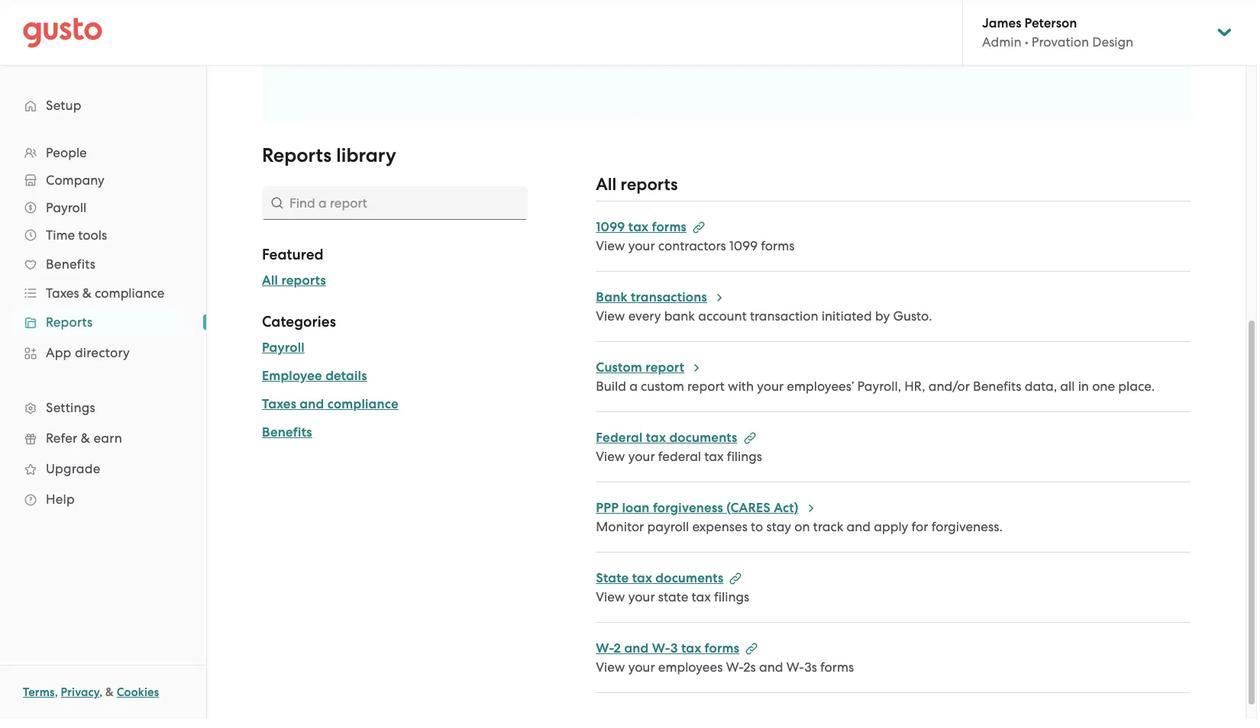 Task type: describe. For each thing, give the bounding box(es) containing it.
w-2 and w-3 tax forms link
[[596, 641, 758, 657]]

apply
[[874, 519, 908, 535]]

custom report
[[596, 360, 684, 376]]

taxes and compliance
[[262, 396, 398, 412]]

state
[[658, 590, 688, 605]]

custom report link
[[596, 360, 703, 376]]

app directory
[[46, 345, 130, 360]]

1 horizontal spatial 1099
[[729, 238, 758, 254]]

filings for state tax documents
[[714, 590, 749, 605]]

provation
[[1032, 34, 1089, 50]]

•
[[1025, 34, 1028, 50]]

refer & earn link
[[15, 425, 191, 452]]

w- right 2s
[[786, 660, 804, 675]]

3s
[[804, 660, 817, 675]]

all reports button
[[262, 272, 326, 290]]

bank
[[596, 289, 628, 305]]

benefits inside gusto navigation 'element'
[[46, 257, 96, 272]]

and right 2s
[[759, 660, 783, 675]]

1 horizontal spatial report
[[687, 379, 725, 394]]

1099 tax forms
[[596, 219, 687, 235]]

forms up view your employees w-2s and w-3s forms in the bottom of the page
[[705, 641, 739, 657]]

gusto.
[[893, 309, 932, 324]]

payroll
[[647, 519, 689, 535]]

forgiveness
[[653, 500, 723, 516]]

compliance for taxes and compliance
[[327, 396, 398, 412]]

monitor
[[596, 519, 644, 535]]

terms link
[[23, 686, 55, 700]]

contractors
[[658, 238, 726, 254]]

refer & earn
[[46, 431, 122, 446]]

reports link
[[15, 309, 191, 336]]

benefits link
[[15, 250, 191, 278]]

employee details
[[262, 368, 367, 384]]

privacy
[[61, 686, 99, 700]]

view for federal
[[596, 449, 625, 464]]

view your federal tax filings
[[596, 449, 762, 464]]

privacy link
[[61, 686, 99, 700]]

in
[[1078, 379, 1089, 394]]

people
[[46, 145, 87, 160]]

to
[[751, 519, 763, 535]]

payroll button
[[262, 339, 305, 357]]

state tax documents
[[596, 570, 724, 587]]

act)
[[774, 500, 799, 516]]

featured
[[262, 246, 324, 263]]

view every bank account transaction initiated by gusto.
[[596, 309, 932, 324]]

tools
[[78, 228, 107, 243]]

home image
[[23, 17, 102, 48]]

(cares
[[726, 500, 771, 516]]

w-2 and w-3 tax forms
[[596, 641, 739, 657]]

view for state
[[596, 590, 625, 605]]

1 , from the left
[[55, 686, 58, 700]]

2 vertical spatial &
[[105, 686, 114, 700]]

view for 1099
[[596, 238, 625, 254]]

taxes for taxes and compliance
[[262, 396, 296, 412]]

hr,
[[904, 379, 925, 394]]

initiated
[[822, 309, 872, 324]]

reports inside "button"
[[281, 273, 326, 289]]

and/or
[[928, 379, 970, 394]]

all inside "button"
[[262, 273, 278, 289]]

federal
[[658, 449, 701, 464]]

custom
[[641, 379, 684, 394]]

2 , from the left
[[99, 686, 103, 700]]

transactions
[[631, 289, 707, 305]]

w- left 3
[[596, 641, 614, 657]]

time tools
[[46, 228, 107, 243]]

ppp loan forgiveness (cares act) link
[[596, 500, 817, 516]]

place.
[[1118, 379, 1155, 394]]

loan
[[622, 500, 650, 516]]

employees'
[[787, 379, 854, 394]]

categories
[[262, 313, 336, 331]]

forms up transaction at the top right of page
[[761, 238, 795, 254]]

build a custom report with your employees' payroll, hr, and/or benefits data, all in one place.
[[596, 379, 1155, 394]]

federal tax documents
[[596, 430, 737, 446]]

custom
[[596, 360, 642, 376]]

bank
[[664, 309, 695, 324]]

0 vertical spatial all
[[596, 174, 617, 195]]

ppp
[[596, 500, 619, 516]]

0 vertical spatial report
[[646, 360, 684, 376]]

view your contractors 1099 forms
[[596, 238, 795, 254]]

transaction
[[750, 309, 818, 324]]

view for w-
[[596, 660, 625, 675]]

upgrade
[[46, 461, 100, 477]]

reports for reports library
[[262, 144, 332, 167]]

directory
[[75, 345, 130, 360]]

design
[[1092, 34, 1133, 50]]

employee details button
[[262, 367, 367, 386]]

build
[[596, 379, 626, 394]]

and right the 2
[[624, 641, 649, 657]]

federal tax documents link
[[596, 430, 756, 446]]

payroll button
[[15, 194, 191, 221]]

setup
[[46, 98, 82, 113]]

gusto navigation element
[[0, 66, 206, 539]]

a
[[629, 379, 638, 394]]

help link
[[15, 486, 191, 513]]

ppp loan forgiveness (cares act)
[[596, 500, 799, 516]]

taxes for taxes & compliance
[[46, 286, 79, 301]]

documents for state tax documents
[[655, 570, 724, 587]]

time tools button
[[15, 221, 191, 249]]

every
[[628, 309, 661, 324]]

company
[[46, 173, 104, 188]]

list containing people
[[0, 139, 206, 515]]

state
[[596, 570, 629, 587]]

federal
[[596, 430, 643, 446]]

all
[[1060, 379, 1075, 394]]



Task type: vqa. For each thing, say whether or not it's contained in the screenshot.
notify in the left of the page
no



Task type: locate. For each thing, give the bounding box(es) containing it.
0 vertical spatial all reports
[[596, 174, 678, 195]]

filings
[[727, 449, 762, 464], [714, 590, 749, 605]]

1 vertical spatial &
[[81, 431, 90, 446]]

your for w-2 and w-3 tax forms
[[628, 660, 655, 675]]

1 horizontal spatial all
[[596, 174, 617, 195]]

& left cookies
[[105, 686, 114, 700]]

state tax documents link
[[596, 570, 742, 587]]

1 vertical spatial 1099
[[729, 238, 758, 254]]

1099
[[596, 219, 625, 235], [729, 238, 758, 254]]

details
[[325, 368, 367, 384]]

0 horizontal spatial benefits
[[46, 257, 96, 272]]

0 horizontal spatial compliance
[[95, 286, 165, 301]]

view your state tax filings
[[596, 590, 749, 605]]

1 vertical spatial payroll
[[262, 340, 305, 356]]

compliance
[[95, 286, 165, 301], [327, 396, 398, 412]]

1 vertical spatial filings
[[714, 590, 749, 605]]

your right with
[[757, 379, 784, 394]]

bank transactions
[[596, 289, 707, 305]]

people button
[[15, 139, 191, 166]]

tax
[[628, 219, 649, 235], [646, 430, 666, 446], [704, 449, 724, 464], [632, 570, 652, 587], [691, 590, 711, 605], [681, 641, 701, 657]]

and right "track"
[[847, 519, 871, 535]]

taxes & compliance
[[46, 286, 165, 301]]

2 vertical spatial benefits
[[262, 425, 312, 441]]

w- up the 'employees'
[[652, 641, 670, 657]]

compliance for taxes & compliance
[[95, 286, 165, 301]]

tax right federal
[[704, 449, 724, 464]]

& left earn
[[81, 431, 90, 446]]

compliance down details
[[327, 396, 398, 412]]

1 vertical spatial reports
[[46, 315, 93, 330]]

, left cookies 'button'
[[99, 686, 103, 700]]

reports up 1099 tax forms link
[[621, 174, 678, 195]]

compliance inside button
[[327, 396, 398, 412]]

refer
[[46, 431, 77, 446]]

0 horizontal spatial payroll
[[46, 200, 86, 215]]

with
[[728, 379, 754, 394]]

your down the state tax documents
[[628, 590, 655, 605]]

0 horizontal spatial report
[[646, 360, 684, 376]]

settings link
[[15, 394, 191, 422]]

3
[[670, 641, 678, 657]]

1 horizontal spatial reports
[[262, 144, 332, 167]]

by
[[875, 309, 890, 324]]

0 horizontal spatial taxes
[[46, 286, 79, 301]]

company button
[[15, 166, 191, 194]]

& down benefits link
[[82, 286, 92, 301]]

view down the 2
[[596, 660, 625, 675]]

cookies button
[[117, 684, 159, 702]]

3 view from the top
[[596, 449, 625, 464]]

forms right 3s
[[820, 660, 854, 675]]

earn
[[94, 431, 122, 446]]

0 vertical spatial payroll
[[46, 200, 86, 215]]

1099 right contractors
[[729, 238, 758, 254]]

compliance down benefits link
[[95, 286, 165, 301]]

filings for federal tax documents
[[727, 449, 762, 464]]

help
[[46, 492, 75, 507]]

all up 1099 tax forms
[[596, 174, 617, 195]]

your for 1099 tax forms
[[628, 238, 655, 254]]

0 vertical spatial documents
[[669, 430, 737, 446]]

reports inside gusto navigation 'element'
[[46, 315, 93, 330]]

track
[[813, 519, 843, 535]]

0 horizontal spatial all reports
[[262, 273, 326, 289]]

0 vertical spatial benefits
[[46, 257, 96, 272]]

tax up view your federal tax filings at the bottom of the page
[[646, 430, 666, 446]]

& for compliance
[[82, 286, 92, 301]]

and
[[300, 396, 324, 412], [847, 519, 871, 535], [624, 641, 649, 657], [759, 660, 783, 675]]

benefits down taxes and compliance button
[[262, 425, 312, 441]]

cookies
[[117, 686, 159, 700]]

report left with
[[687, 379, 725, 394]]

and down employee details button
[[300, 396, 324, 412]]

1 vertical spatial compliance
[[327, 396, 398, 412]]

, left "privacy" link
[[55, 686, 58, 700]]

2 view from the top
[[596, 309, 625, 324]]

filings right state on the right
[[714, 590, 749, 605]]

your for state tax documents
[[628, 590, 655, 605]]

benefits left data,
[[973, 379, 1021, 394]]

1 vertical spatial benefits
[[973, 379, 1021, 394]]

0 horizontal spatial reports
[[46, 315, 93, 330]]

terms
[[23, 686, 55, 700]]

stay
[[766, 519, 791, 535]]

taxes inside 'taxes & compliance' dropdown button
[[46, 286, 79, 301]]

0 vertical spatial taxes
[[46, 286, 79, 301]]

forms up contractors
[[652, 219, 687, 235]]

upgrade link
[[15, 455, 191, 483]]

peterson
[[1025, 15, 1077, 31]]

1 vertical spatial all
[[262, 273, 278, 289]]

benefits down the time tools
[[46, 257, 96, 272]]

all reports down featured
[[262, 273, 326, 289]]

0 vertical spatial reports
[[621, 174, 678, 195]]

w-
[[596, 641, 614, 657], [652, 641, 670, 657], [726, 660, 743, 675], [786, 660, 804, 675]]

all reports up 1099 tax forms
[[596, 174, 678, 195]]

setup link
[[15, 92, 191, 119]]

benefits button
[[262, 424, 312, 442]]

expenses
[[692, 519, 748, 535]]

app directory link
[[15, 339, 191, 367]]

4 view from the top
[[596, 590, 625, 605]]

your down 1099 tax forms
[[628, 238, 655, 254]]

account
[[698, 309, 747, 324]]

0 vertical spatial filings
[[727, 449, 762, 464]]

reports down featured
[[281, 273, 326, 289]]

1 horizontal spatial reports
[[621, 174, 678, 195]]

0 vertical spatial reports
[[262, 144, 332, 167]]

james
[[982, 15, 1021, 31]]

payroll up employee on the left
[[262, 340, 305, 356]]

& inside dropdown button
[[82, 286, 92, 301]]

time
[[46, 228, 75, 243]]

1 vertical spatial reports
[[281, 273, 326, 289]]

5 view from the top
[[596, 660, 625, 675]]

1 vertical spatial all reports
[[262, 273, 326, 289]]

your down the federal
[[628, 449, 655, 464]]

tax right 3
[[681, 641, 701, 657]]

view down state on the bottom
[[596, 590, 625, 605]]

1 horizontal spatial all reports
[[596, 174, 678, 195]]

compliance inside dropdown button
[[95, 286, 165, 301]]

2 horizontal spatial benefits
[[973, 379, 1021, 394]]

Report Search bar field
[[262, 186, 528, 220]]

admin
[[982, 34, 1022, 50]]

0 vertical spatial &
[[82, 286, 92, 301]]

payroll up "time"
[[46, 200, 86, 215]]

1 horizontal spatial compliance
[[327, 396, 398, 412]]

your for federal tax documents
[[628, 449, 655, 464]]

your down w-2 and w-3 tax forms at the bottom of the page
[[628, 660, 655, 675]]

0 vertical spatial 1099
[[596, 219, 625, 235]]

0 vertical spatial compliance
[[95, 286, 165, 301]]

0 horizontal spatial 1099
[[596, 219, 625, 235]]

1 view from the top
[[596, 238, 625, 254]]

all down featured
[[262, 273, 278, 289]]

bank transactions link
[[596, 289, 725, 305]]

0 horizontal spatial ,
[[55, 686, 58, 700]]

forgiveness.
[[931, 519, 1003, 535]]

documents for federal tax documents
[[669, 430, 737, 446]]

taxes up "benefits" button
[[262, 396, 296, 412]]

1 vertical spatial taxes
[[262, 396, 296, 412]]

1 horizontal spatial taxes
[[262, 396, 296, 412]]

1 vertical spatial documents
[[655, 570, 724, 587]]

tax up view your contractors 1099 forms
[[628, 219, 649, 235]]

1099 up bank
[[596, 219, 625, 235]]

view down bank
[[596, 309, 625, 324]]

& for earn
[[81, 431, 90, 446]]

library
[[336, 144, 396, 167]]

reports up app
[[46, 315, 93, 330]]

view down the federal
[[596, 449, 625, 464]]

taxes and compliance button
[[262, 396, 398, 414]]

payroll
[[46, 200, 86, 215], [262, 340, 305, 356]]

view your employees w-2s and w-3s forms
[[596, 660, 854, 675]]

tax right state on the right
[[691, 590, 711, 605]]

employee
[[262, 368, 322, 384]]

view down 1099 tax forms
[[596, 238, 625, 254]]

for
[[912, 519, 928, 535]]

1 horizontal spatial payroll
[[262, 340, 305, 356]]

monitor payroll expenses to stay on track and apply for forgiveness.
[[596, 519, 1003, 535]]

reports left the library
[[262, 144, 332, 167]]

payroll inside dropdown button
[[46, 200, 86, 215]]

view
[[596, 238, 625, 254], [596, 309, 625, 324], [596, 449, 625, 464], [596, 590, 625, 605], [596, 660, 625, 675]]

report up the custom
[[646, 360, 684, 376]]

taxes inside taxes and compliance button
[[262, 396, 296, 412]]

reports for reports
[[46, 315, 93, 330]]

and inside button
[[300, 396, 324, 412]]

filings up (cares
[[727, 449, 762, 464]]

1 vertical spatial report
[[687, 379, 725, 394]]

taxes down benefits link
[[46, 286, 79, 301]]

one
[[1092, 379, 1115, 394]]

tax right state on the bottom
[[632, 570, 652, 587]]

list
[[0, 139, 206, 515]]

1 horizontal spatial ,
[[99, 686, 103, 700]]

employees
[[658, 660, 723, 675]]

view for bank
[[596, 309, 625, 324]]

terms , privacy , & cookies
[[23, 686, 159, 700]]

0 horizontal spatial all
[[262, 273, 278, 289]]

,
[[55, 686, 58, 700], [99, 686, 103, 700]]

taxes
[[46, 286, 79, 301], [262, 396, 296, 412]]

1 horizontal spatial benefits
[[262, 425, 312, 441]]

documents up state on the right
[[655, 570, 724, 587]]

settings
[[46, 400, 95, 415]]

on
[[794, 519, 810, 535]]

0 horizontal spatial reports
[[281, 273, 326, 289]]

app
[[46, 345, 71, 360]]

report
[[646, 360, 684, 376], [687, 379, 725, 394]]

w- right the 'employees'
[[726, 660, 743, 675]]

documents up federal
[[669, 430, 737, 446]]

2s
[[743, 660, 756, 675]]

&
[[82, 286, 92, 301], [81, 431, 90, 446], [105, 686, 114, 700]]



